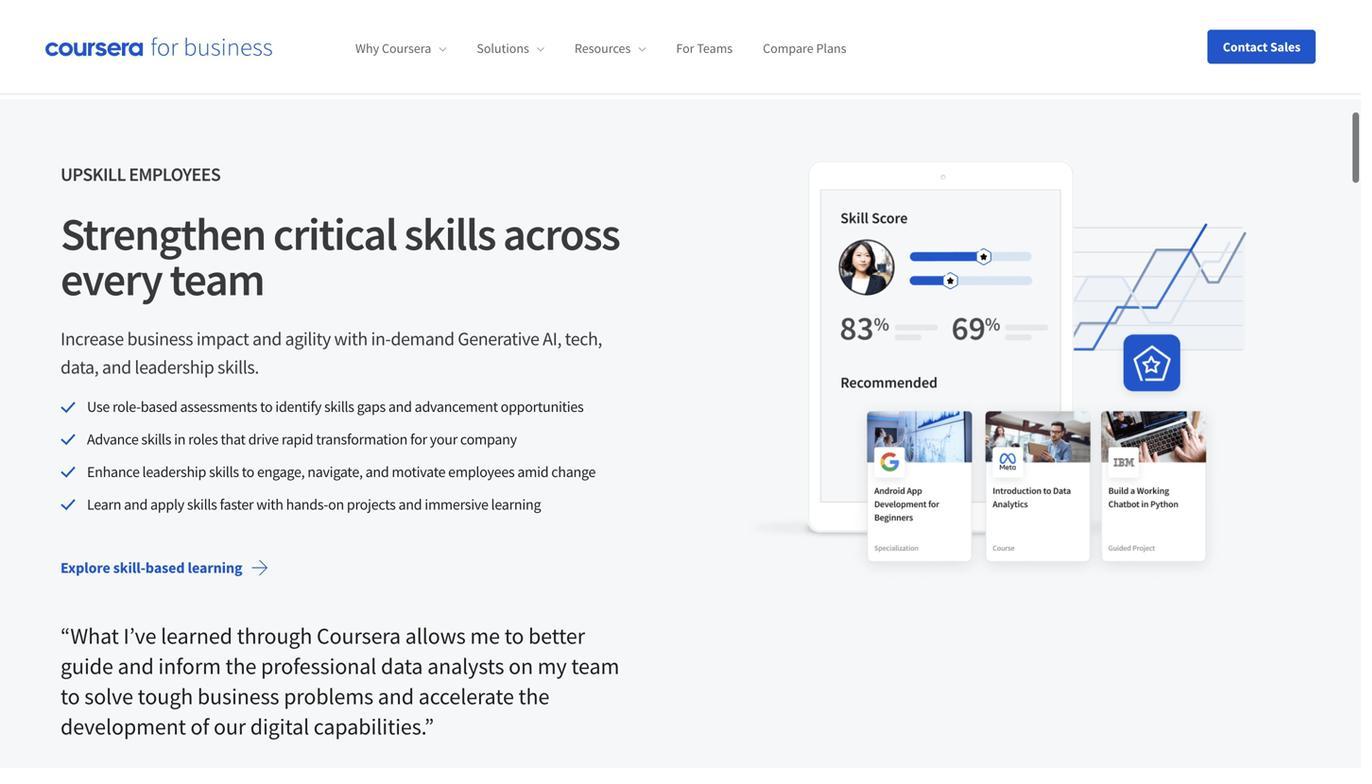 Task type: vqa. For each thing, say whether or not it's contained in the screenshot.
Duke University image at bottom left
no



Task type: locate. For each thing, give the bounding box(es) containing it.
data
[[381, 651, 423, 679]]

team up impact
[[170, 249, 264, 306]]

contact sales
[[1223, 38, 1301, 55]]

analysts
[[427, 651, 504, 679]]

increase
[[61, 325, 124, 349]]

upskill
[[61, 161, 126, 184]]

development
[[61, 711, 186, 740]]

the
[[226, 651, 257, 679], [519, 681, 550, 709]]

inform
[[158, 651, 221, 679]]

upskill employees
[[61, 161, 220, 184]]

and up skills.
[[253, 325, 282, 349]]

learned
[[161, 621, 233, 649]]

our
[[214, 711, 246, 740]]

and left apply
[[124, 493, 148, 512]]

coursera right the why
[[382, 40, 432, 57]]

0 horizontal spatial business
[[127, 325, 193, 349]]

in-
[[371, 325, 391, 349]]

on
[[328, 493, 344, 512], [509, 651, 533, 679]]

, tech, data, and leadership skills.
[[61, 325, 602, 377]]

1 vertical spatial leadership
[[142, 461, 206, 480]]

to
[[260, 396, 273, 415], [242, 461, 254, 480], [505, 621, 524, 649], [61, 681, 80, 709]]

1 horizontal spatial business
[[198, 681, 279, 709]]

on down navigate,
[[328, 493, 344, 512]]

your
[[430, 428, 458, 447]]

coursera
[[382, 40, 432, 57], [317, 621, 401, 649]]

enhance leadership skills to engage, navigate, and motivate employees amid change
[[87, 461, 596, 480]]

compare
[[763, 40, 814, 57]]

impact
[[196, 325, 249, 349]]

my
[[538, 651, 567, 679]]

explore skill-based learning link
[[45, 544, 284, 589]]

through
[[237, 621, 312, 649]]

in
[[174, 428, 186, 447]]

and right 'gaps'
[[389, 396, 412, 415]]

1 horizontal spatial on
[[509, 651, 533, 679]]

the down my
[[519, 681, 550, 709]]

faster
[[220, 493, 254, 512]]

advance skills in roles that drive rapid transformation for your company
[[87, 428, 517, 447]]

projects
[[347, 493, 396, 512]]

with
[[334, 325, 368, 349], [256, 493, 283, 512]]

identify
[[275, 396, 322, 415]]

leadership down the 'in'
[[142, 461, 206, 480]]

1 vertical spatial learning
[[188, 557, 243, 576]]

0 vertical spatial based
[[141, 396, 177, 415]]

contact
[[1223, 38, 1268, 55]]

1 vertical spatial team
[[572, 651, 620, 679]]

and right data,
[[102, 354, 131, 377]]

0 vertical spatial coursera
[[382, 40, 432, 57]]

professional
[[261, 651, 377, 679]]

0 horizontal spatial team
[[170, 249, 264, 306]]

0 vertical spatial business
[[127, 325, 193, 349]]

learn and apply skills faster with hands-on projects and immersive learning
[[87, 493, 541, 512]]

tech,
[[565, 325, 602, 349]]

why
[[356, 40, 379, 57]]

0 horizontal spatial with
[[256, 493, 283, 512]]

with left in-
[[334, 325, 368, 349]]

1 vertical spatial based
[[146, 557, 185, 576]]

skills
[[404, 204, 496, 261], [324, 396, 354, 415], [141, 428, 171, 447], [209, 461, 239, 480], [187, 493, 217, 512]]

team inside strengthen critical skills  across every team
[[170, 249, 264, 306]]

compare plans link
[[763, 40, 847, 57]]

to left engage, on the bottom left of page
[[242, 461, 254, 480]]

based
[[141, 396, 177, 415], [146, 557, 185, 576]]

and down i've
[[118, 651, 154, 679]]

business left impact
[[127, 325, 193, 349]]

team right my
[[572, 651, 620, 679]]

motivate
[[392, 461, 446, 480]]

generative
[[458, 325, 539, 349]]

strengthen
[[61, 204, 266, 261]]

1 vertical spatial with
[[256, 493, 283, 512]]

1 vertical spatial business
[[198, 681, 279, 709]]

0 horizontal spatial on
[[328, 493, 344, 512]]

strengthen critical skills  across every team
[[61, 204, 620, 306]]

business up 'our'
[[198, 681, 279, 709]]

learning down faster
[[188, 557, 243, 576]]

assessments
[[180, 396, 257, 415]]

leadership inside , tech, data, and leadership skills.
[[135, 354, 214, 377]]

critical
[[273, 204, 397, 261]]

learning down 'amid'
[[491, 493, 541, 512]]

0 vertical spatial with
[[334, 325, 368, 349]]

1 horizontal spatial with
[[334, 325, 368, 349]]

the down through
[[226, 651, 257, 679]]

and down motivate
[[399, 493, 422, 512]]

1 horizontal spatial team
[[572, 651, 620, 679]]

plans
[[817, 40, 847, 57]]

0 vertical spatial team
[[170, 249, 264, 306]]

demand
[[391, 325, 455, 349]]

use
[[87, 396, 110, 415]]

0 vertical spatial leadership
[[135, 354, 214, 377]]

0 horizontal spatial learning
[[188, 557, 243, 576]]

problems
[[284, 681, 374, 709]]

enhance
[[87, 461, 140, 480]]

and
[[253, 325, 282, 349], [102, 354, 131, 377], [389, 396, 412, 415], [366, 461, 389, 480], [124, 493, 148, 512], [399, 493, 422, 512], [118, 651, 154, 679], [378, 681, 414, 709]]

digital
[[250, 711, 309, 740]]

what i've learned through coursera allows me to better guide and inform the professional data analysts on my team to solve tough business problems and accelerate the development of our digital capabilities.
[[61, 621, 620, 740]]

based down apply
[[146, 557, 185, 576]]

1 vertical spatial the
[[519, 681, 550, 709]]

coursera up professional on the left bottom of page
[[317, 621, 401, 649]]

with right faster
[[256, 493, 283, 512]]

to down guide
[[61, 681, 80, 709]]

team
[[170, 249, 264, 306], [572, 651, 620, 679]]

change
[[552, 461, 596, 480]]

0 vertical spatial the
[[226, 651, 257, 679]]

0 horizontal spatial the
[[226, 651, 257, 679]]

1 vertical spatial coursera
[[317, 621, 401, 649]]

hands-
[[286, 493, 328, 512]]

1 vertical spatial on
[[509, 651, 533, 679]]

on left my
[[509, 651, 533, 679]]

leadership
[[135, 354, 214, 377], [142, 461, 206, 480]]

based up the 'in'
[[141, 396, 177, 415]]

learning
[[491, 493, 541, 512], [188, 557, 243, 576]]

0 vertical spatial learning
[[491, 493, 541, 512]]

leadership down impact
[[135, 354, 214, 377]]

0 vertical spatial on
[[328, 493, 344, 512]]



Task type: describe. For each thing, give the bounding box(es) containing it.
explore skill-based learning
[[61, 557, 243, 576]]

skills.
[[217, 354, 259, 377]]

what
[[70, 621, 119, 649]]

learn
[[87, 493, 121, 512]]

resources
[[575, 40, 631, 57]]

skills inside strengthen critical skills  across every team
[[404, 204, 496, 261]]

accelerate
[[419, 681, 514, 709]]

of
[[190, 711, 209, 740]]

i've
[[123, 621, 156, 649]]

apply
[[150, 493, 184, 512]]

rapid
[[282, 428, 313, 447]]

advancement
[[415, 396, 498, 415]]

solutions link
[[477, 40, 545, 57]]

teams
[[697, 40, 733, 57]]

with for in-
[[334, 325, 368, 349]]

on inside what i've learned through coursera allows me to better guide and inform the professional data analysts on my team to solve tough business problems and accelerate the development of our digital capabilities.
[[509, 651, 533, 679]]

and down "data"
[[378, 681, 414, 709]]

that
[[221, 428, 246, 447]]

team inside what i've learned through coursera allows me to better guide and inform the professional data analysts on my team to solve tough business problems and accelerate the development of our digital capabilities.
[[572, 651, 620, 679]]

for
[[676, 40, 695, 57]]

gaps
[[357, 396, 386, 415]]

to right me
[[505, 621, 524, 649]]

across
[[503, 204, 620, 261]]

solve
[[84, 681, 133, 709]]

,
[[557, 325, 562, 349]]

for teams link
[[676, 40, 733, 57]]

transformation
[[316, 428, 408, 447]]

employees
[[448, 461, 515, 480]]

business inside what i've learned through coursera allows me to better guide and inform the professional data analysts on my team to solve tough business problems and accelerate the development of our digital capabilities.
[[198, 681, 279, 709]]

use role-based assessments to identify skills gaps and advancement opportunities
[[87, 396, 584, 415]]

amid
[[518, 461, 549, 480]]

and up projects
[[366, 461, 389, 480]]

every
[[61, 249, 162, 306]]

sales
[[1271, 38, 1301, 55]]

company
[[460, 428, 517, 447]]

role-
[[113, 396, 141, 415]]

why coursera
[[356, 40, 432, 57]]

coursera inside what i've learned through coursera allows me to better guide and inform the professional data analysts on my team to solve tough business problems and accelerate the development of our digital capabilities.
[[317, 621, 401, 649]]

generative ai link
[[458, 325, 557, 349]]

for teams
[[676, 40, 733, 57]]

based for skill-
[[146, 557, 185, 576]]

drive
[[248, 428, 279, 447]]

guide
[[61, 651, 113, 679]]

resources link
[[575, 40, 646, 57]]

increase business impact and agility with in-demand generative ai
[[61, 325, 557, 349]]

skill-
[[113, 557, 146, 576]]

ai
[[543, 325, 557, 349]]

engage,
[[257, 461, 305, 480]]

for
[[410, 428, 427, 447]]

with for hands-
[[256, 493, 283, 512]]

coursera for business image
[[45, 37, 272, 56]]

opportunities
[[501, 396, 584, 415]]

better
[[529, 621, 585, 649]]

solutions
[[477, 40, 529, 57]]

1 horizontal spatial learning
[[491, 493, 541, 512]]

immersive
[[425, 493, 489, 512]]

tough
[[138, 681, 193, 709]]

illustration of the coursera skills-first platform image
[[741, 158, 1301, 581]]

contact sales button
[[1208, 30, 1316, 64]]

employees
[[129, 161, 220, 184]]

roles
[[188, 428, 218, 447]]

and inside , tech, data, and leadership skills.
[[102, 354, 131, 377]]

capabilities.
[[314, 711, 425, 740]]

explore
[[61, 557, 110, 576]]

navigate,
[[308, 461, 363, 480]]

allows
[[405, 621, 466, 649]]

1 horizontal spatial the
[[519, 681, 550, 709]]

why coursera link
[[356, 40, 447, 57]]

compare plans
[[763, 40, 847, 57]]

based for role-
[[141, 396, 177, 415]]

agility
[[285, 325, 331, 349]]

me
[[470, 621, 500, 649]]

data,
[[61, 354, 99, 377]]

to left the identify
[[260, 396, 273, 415]]

advance
[[87, 428, 139, 447]]



